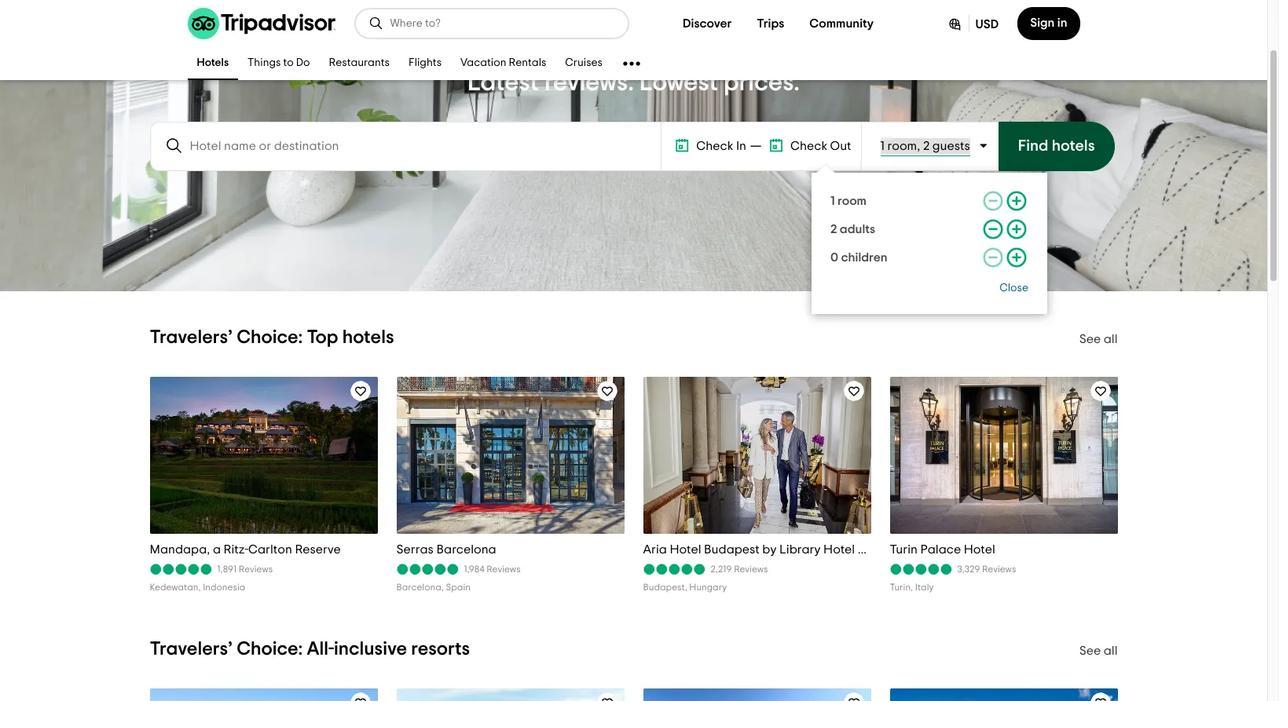 Task type: vqa. For each thing, say whether or not it's contained in the screenshot.
San Francisco
no



Task type: describe. For each thing, give the bounding box(es) containing it.
barcelona,
[[397, 583, 444, 592]]

top
[[307, 329, 338, 347]]

latest reviews. lowest prices.
[[468, 70, 800, 95]]

barcelona
[[437, 544, 496, 556]]

carlton
[[248, 544, 292, 556]]

2,219
[[711, 565, 732, 575]]

Search search field
[[190, 139, 647, 153]]

1 hotel from the left
[[670, 544, 701, 556]]

vacation
[[461, 58, 507, 69]]

1 vertical spatial 2
[[831, 223, 837, 236]]

travelers' choice: top hotels
[[150, 329, 394, 347]]

choice: for all-
[[237, 640, 303, 659]]

trips
[[757, 17, 785, 30]]

Search search field
[[390, 17, 615, 31]]

,
[[917, 140, 921, 152]]

cruises
[[565, 58, 603, 69]]

in
[[1058, 17, 1068, 29]]

library
[[780, 544, 821, 556]]

sign
[[1031, 17, 1055, 29]]

travelers' choice: all-inclusive resorts
[[150, 640, 470, 659]]

turin
[[890, 544, 918, 556]]

turin,
[[890, 583, 913, 592]]

check out
[[791, 140, 852, 152]]

usd
[[976, 18, 999, 31]]

budapest, hungary
[[643, 583, 727, 592]]

italy
[[915, 583, 934, 592]]

hungary
[[690, 583, 727, 592]]

1 vertical spatial hotels
[[342, 329, 394, 347]]

all for travelers' choice: all-inclusive resorts
[[1104, 645, 1118, 657]]

1,891
[[217, 565, 237, 575]]

vacation rentals link
[[451, 47, 556, 80]]

out
[[830, 140, 852, 152]]

kedewatan, indonesia
[[150, 583, 245, 592]]

check in
[[697, 140, 747, 152]]

sign in
[[1031, 17, 1068, 29]]

mandapa,
[[150, 544, 210, 556]]

check for check out
[[791, 140, 828, 152]]

all-
[[307, 640, 334, 659]]

children
[[841, 252, 888, 264]]

room for 1 room , 2 guests
[[888, 140, 917, 152]]

indonesia
[[203, 583, 245, 592]]

travelers' for travelers' choice: all-inclusive resorts
[[150, 640, 233, 659]]

1 room , 2 guests
[[881, 140, 970, 152]]

community
[[810, 17, 874, 30]]

1,891 reviews
[[217, 565, 273, 575]]

restaurants link
[[320, 47, 399, 80]]

hotels link
[[187, 47, 238, 80]]

3,329
[[958, 565, 980, 575]]

all for travelers' choice: top hotels
[[1104, 333, 1118, 346]]

see all link for travelers' choice: all-inclusive resorts
[[1080, 645, 1118, 657]]

hotel inside turin palace hotel link
[[964, 544, 996, 556]]

discover button
[[670, 8, 745, 39]]

community button
[[797, 8, 887, 39]]

a
[[213, 544, 221, 556]]

spain
[[446, 583, 471, 592]]

discover
[[683, 17, 732, 30]]

aria hotel budapest by library hotel collection
[[643, 544, 917, 556]]

search image
[[368, 16, 384, 31]]

sign in link
[[1018, 7, 1080, 40]]

lowest prices.
[[640, 70, 800, 95]]

travelers' choice: top hotels link
[[150, 329, 394, 347]]

find
[[1018, 138, 1049, 154]]

inclusive
[[334, 640, 407, 659]]

budapest,
[[643, 583, 687, 592]]

by
[[763, 544, 777, 556]]

flights
[[409, 58, 442, 69]]

in
[[736, 140, 747, 152]]

kedewatan,
[[150, 583, 201, 592]]



Task type: locate. For each thing, give the bounding box(es) containing it.
0 vertical spatial hotels
[[1052, 138, 1095, 154]]

hotel right aria
[[670, 544, 701, 556]]

2 travelers' from the top
[[150, 640, 233, 659]]

barcelona, spain
[[397, 583, 471, 592]]

2 left adults
[[831, 223, 837, 236]]

palace
[[921, 544, 961, 556]]

reviews down by
[[734, 565, 768, 575]]

4 reviews from the left
[[982, 565, 1017, 575]]

2 hotel from the left
[[824, 544, 855, 556]]

2 see all link from the top
[[1080, 645, 1118, 657]]

3 reviews from the left
[[734, 565, 768, 575]]

1 check from the left
[[697, 140, 734, 152]]

1 choice: from the top
[[237, 329, 303, 347]]

ritz-
[[224, 544, 248, 556]]

see for travelers' choice: top hotels
[[1080, 333, 1101, 346]]

1,984 reviews
[[464, 565, 521, 575]]

serras barcelona link
[[397, 542, 624, 558]]

0 vertical spatial room
[[888, 140, 917, 152]]

1 travelers' from the top
[[150, 329, 233, 347]]

1 up 2 adults at the right top of page
[[831, 195, 835, 207]]

0 vertical spatial travelers'
[[150, 329, 233, 347]]

hotel up 3,329 reviews
[[964, 544, 996, 556]]

0 vertical spatial 1
[[881, 140, 885, 152]]

0 vertical spatial see
[[1080, 333, 1101, 346]]

1 see all link from the top
[[1080, 333, 1118, 346]]

see all for travelers' choice: top hotels
[[1080, 333, 1118, 346]]

hotel
[[670, 544, 701, 556], [824, 544, 855, 556], [964, 544, 996, 556]]

1 vertical spatial see all link
[[1080, 645, 1118, 657]]

reviews down turin palace hotel link
[[982, 565, 1017, 575]]

reviews for palace
[[982, 565, 1017, 575]]

hotel right library
[[824, 544, 855, 556]]

tripadvisor image
[[187, 8, 335, 39]]

1 all from the top
[[1104, 333, 1118, 346]]

choice: left all- in the bottom left of the page
[[237, 640, 303, 659]]

2 choice: from the top
[[237, 640, 303, 659]]

2
[[923, 140, 930, 152], [831, 223, 837, 236]]

1 horizontal spatial check
[[791, 140, 828, 152]]

0 horizontal spatial room
[[838, 195, 867, 207]]

turin palace hotel image
[[886, 377, 1122, 534]]

check for check in
[[697, 140, 734, 152]]

travelers' choice: all-inclusive resorts link
[[150, 640, 470, 659]]

aria hotel budapest by library hotel collection image
[[639, 377, 875, 534]]

1 for 1 room
[[831, 195, 835, 207]]

mandapa, a ritz-carlton reserve image
[[146, 377, 381, 534]]

1 horizontal spatial room
[[888, 140, 917, 152]]

collection
[[858, 544, 917, 556]]

cruises link
[[556, 47, 612, 80]]

1 for 1 room , 2 guests
[[881, 140, 885, 152]]

1 vertical spatial room
[[838, 195, 867, 207]]

reviews down mandapa, a ritz-carlton reserve 'link'
[[239, 565, 273, 575]]

turin palace hotel
[[890, 544, 996, 556]]

usd button
[[934, 7, 1012, 40]]

room for 1 room
[[838, 195, 867, 207]]

choice: for top
[[237, 329, 303, 347]]

hotels
[[197, 58, 229, 69]]

mandapa, a ritz-carlton reserve
[[150, 544, 341, 556]]

things to do link
[[238, 47, 320, 80]]

see all for travelers' choice: all-inclusive resorts
[[1080, 645, 1118, 657]]

None search field
[[356, 9, 628, 38], [152, 124, 660, 168], [356, 9, 628, 38], [152, 124, 660, 168]]

0 horizontal spatial check
[[697, 140, 734, 152]]

0 vertical spatial all
[[1104, 333, 1118, 346]]

see for travelers' choice: all-inclusive resorts
[[1080, 645, 1101, 657]]

2 adults
[[831, 223, 876, 236]]

2 check from the left
[[791, 140, 828, 152]]

1 see from the top
[[1080, 333, 1101, 346]]

resorts
[[411, 640, 470, 659]]

1 horizontal spatial hotel
[[824, 544, 855, 556]]

find hotels button
[[999, 121, 1115, 171]]

1 horizontal spatial 2
[[923, 140, 930, 152]]

aria
[[643, 544, 667, 556]]

1 horizontal spatial 1
[[881, 140, 885, 152]]

0 children
[[831, 252, 888, 264]]

choice:
[[237, 329, 303, 347], [237, 640, 303, 659]]

1 vertical spatial all
[[1104, 645, 1118, 657]]

0 vertical spatial choice:
[[237, 329, 303, 347]]

serras
[[397, 544, 434, 556]]

travelers'
[[150, 329, 233, 347], [150, 640, 233, 659]]

to
[[283, 58, 294, 69]]

reviews for a
[[239, 565, 273, 575]]

travelers' for travelers' choice: top hotels
[[150, 329, 233, 347]]

room left guests
[[888, 140, 917, 152]]

reviews for hotel
[[734, 565, 768, 575]]

0 horizontal spatial hotel
[[670, 544, 701, 556]]

room up 2 adults at the right top of page
[[838, 195, 867, 207]]

hotels inside find hotels button
[[1052, 138, 1095, 154]]

0 horizontal spatial 2
[[831, 223, 837, 236]]

see all link
[[1080, 333, 1118, 346], [1080, 645, 1118, 657]]

mandapa, a ritz-carlton reserve link
[[150, 542, 378, 558]]

restaurants
[[329, 58, 390, 69]]

1 room
[[831, 195, 867, 207]]

choice: left top
[[237, 329, 303, 347]]

serras barcelona image
[[393, 377, 628, 534]]

see all link for travelers' choice: top hotels
[[1080, 333, 1118, 346]]

reserve
[[295, 544, 341, 556]]

check left out in the right of the page
[[791, 140, 828, 152]]

latest reviews.
[[468, 70, 634, 95]]

1 see all from the top
[[1080, 333, 1118, 346]]

1 vertical spatial travelers'
[[150, 640, 233, 659]]

1,984
[[464, 565, 485, 575]]

reviews for barcelona
[[487, 565, 521, 575]]

1 left ,
[[881, 140, 885, 152]]

0 vertical spatial see all link
[[1080, 333, 1118, 346]]

0 horizontal spatial 1
[[831, 195, 835, 207]]

1 reviews from the left
[[239, 565, 273, 575]]

2 see from the top
[[1080, 645, 1101, 657]]

1 vertical spatial see all
[[1080, 645, 1118, 657]]

things
[[248, 58, 281, 69]]

0 horizontal spatial hotels
[[342, 329, 394, 347]]

flights link
[[399, 47, 451, 80]]

1 horizontal spatial hotels
[[1052, 138, 1095, 154]]

0 vertical spatial see all
[[1080, 333, 1118, 346]]

3 hotel from the left
[[964, 544, 996, 556]]

reviews down 'serras barcelona' link
[[487, 565, 521, 575]]

3,329 reviews
[[958, 565, 1017, 575]]

check
[[697, 140, 734, 152], [791, 140, 828, 152]]

2 all from the top
[[1104, 645, 1118, 657]]

room
[[888, 140, 917, 152], [838, 195, 867, 207]]

serras barcelona
[[397, 544, 496, 556]]

find hotels
[[1018, 138, 1095, 154]]

2 right ,
[[923, 140, 930, 152]]

adults
[[840, 223, 876, 236]]

do
[[296, 58, 310, 69]]

guests
[[933, 140, 970, 152]]

1 vertical spatial see
[[1080, 645, 1101, 657]]

vacation rentals
[[461, 58, 547, 69]]

hotels right top
[[342, 329, 394, 347]]

2 see all from the top
[[1080, 645, 1118, 657]]

2 reviews from the left
[[487, 565, 521, 575]]

1 vertical spatial 1
[[831, 195, 835, 207]]

2,219 reviews
[[711, 565, 768, 575]]

things to do
[[248, 58, 310, 69]]

1
[[881, 140, 885, 152], [831, 195, 835, 207]]

aria hotel budapest by library hotel collection link
[[643, 542, 917, 558]]

budapest
[[704, 544, 760, 556]]

turin palace hotel link
[[890, 542, 1118, 558]]

rentals
[[509, 58, 547, 69]]

all
[[1104, 333, 1118, 346], [1104, 645, 1118, 657]]

trips button
[[745, 8, 797, 39]]

1 vertical spatial choice:
[[237, 640, 303, 659]]

0
[[831, 252, 839, 264]]

turin, italy
[[890, 583, 934, 592]]

see
[[1080, 333, 1101, 346], [1080, 645, 1101, 657]]

check left in
[[697, 140, 734, 152]]

2 horizontal spatial hotel
[[964, 544, 996, 556]]

hotels right the find
[[1052, 138, 1095, 154]]

hotels
[[1052, 138, 1095, 154], [342, 329, 394, 347]]

search image
[[165, 136, 184, 155]]

0 vertical spatial 2
[[923, 140, 930, 152]]

close
[[1000, 283, 1029, 294]]



